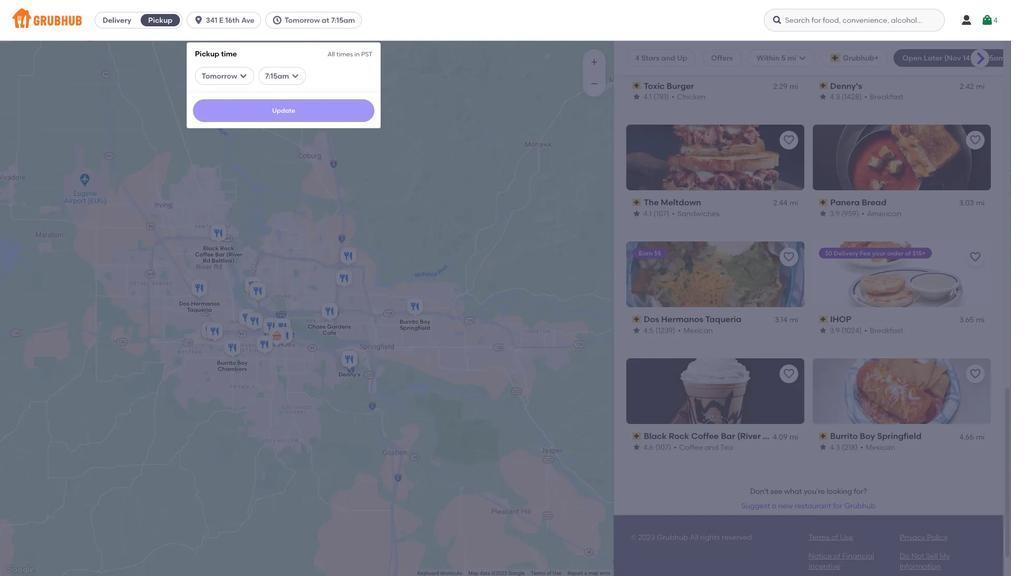 Task type: vqa. For each thing, say whether or not it's contained in the screenshot.
with
no



Task type: describe. For each thing, give the bounding box(es) containing it.
pickup time
[[195, 49, 237, 58]]

dos hermanos taqueria
[[644, 314, 742, 325]]

move
[[309, 56, 329, 65]]

tomorrow for tomorrow at 7:15am
[[285, 16, 320, 25]]

4.1 (107)
[[643, 209, 669, 218]]

black inside black rock coffee bar (river rd beltline)
[[203, 245, 219, 252]]

toxic burger image
[[199, 321, 220, 343]]

subscription pass image for panera bread
[[819, 199, 828, 206]]

3.14 mi
[[775, 316, 798, 324]]

star icon image for black rock coffee bar (river rd beltline)
[[633, 443, 641, 452]]

4.3 for burrito boy springfield
[[830, 443, 840, 452]]

1 vertical spatial at
[[972, 54, 980, 62]]

save this restaurant image for the meltdown
[[783, 134, 795, 147]]

chambers
[[218, 366, 247, 373]]

mi for black rock coffee bar (river rd beltline)
[[790, 433, 798, 441]]

1 vertical spatial coffee
[[691, 431, 719, 441]]

chicken
[[677, 93, 706, 101]]

within
[[757, 54, 780, 62]]

fee
[[860, 250, 871, 257]]

boy inside dos hermanos taqueria burrito boy springfield
[[420, 318, 430, 325]]

burrito boy image
[[272, 317, 293, 339]]

3.03
[[959, 199, 974, 208]]

dos for dos hermanos taqueria burrito boy springfield
[[179, 300, 190, 307]]

ihop
[[830, 314, 851, 325]]

springfield inside dos hermanos taqueria burrito boy springfield
[[400, 325, 430, 332]]

dizzy dean's donuts image
[[205, 321, 225, 344]]

a
[[772, 502, 777, 511]]

not
[[911, 552, 924, 561]]

save this restaurant button for denny's
[[966, 14, 985, 33]]

all inside main navigation navigation
[[328, 50, 335, 58]]

restaurant
[[795, 502, 831, 511]]

• for black rock coffee bar (river rd beltline)
[[674, 443, 677, 452]]

subscription pass image for burrito boy springfield
[[819, 433, 828, 440]]

1 vertical spatial 7:15am
[[265, 71, 289, 80]]

google image
[[3, 563, 37, 576]]

1 vertical spatial bar
[[721, 431, 735, 441]]

mi for panera bread
[[976, 199, 985, 208]]

to
[[805, 376, 812, 385]]

© 2023 grubhub all rights reserved.
[[630, 533, 754, 542]]

plus icon image
[[589, 57, 599, 67]]

chase gardens cafe
[[308, 323, 351, 336]]

2.42 mi
[[960, 82, 985, 91]]

• american
[[862, 209, 901, 218]]

7:15am)
[[981, 54, 1008, 62]]

information
[[900, 562, 941, 571]]

• breakfast for denny's
[[865, 93, 903, 101]]

mexican for hermanos
[[683, 326, 713, 335]]

burrito boy chambers denny's
[[217, 359, 360, 378]]

boy for burrito boy springfield
[[860, 431, 875, 441]]

subscription pass image for toxic burger
[[633, 82, 642, 90]]

notice of financial incentive link
[[809, 552, 874, 571]]

later
[[924, 54, 943, 62]]

0 vertical spatial denny's
[[830, 81, 862, 91]]

4.6
[[643, 443, 654, 452]]

$15+
[[913, 250, 926, 257]]

2.42
[[960, 82, 974, 91]]

svg image inside 341 e 16th ave button
[[193, 15, 204, 25]]

all times in pst
[[328, 50, 372, 58]]

see
[[771, 487, 783, 496]]

american
[[867, 209, 901, 218]]

2 save this restaurant image from the top
[[969, 251, 982, 264]]

star icon image for toxic burger
[[633, 93, 641, 101]]

save this restaurant button for black rock coffee bar (river rd beltline)
[[780, 365, 798, 383]]

of for financial
[[834, 552, 841, 561]]

don't
[[750, 487, 769, 496]]

1 vertical spatial beltline)
[[776, 431, 810, 441]]

mexican for boy
[[866, 443, 895, 452]]

taqueria for dos hermanos taqueria
[[705, 314, 742, 325]]

• breakfast for ihop
[[864, 326, 903, 335]]

hermanos for dos hermanos taqueria burrito boy springfield
[[191, 300, 220, 307]]

$0
[[825, 250, 832, 257]]

341 e 16th ave button
[[187, 12, 265, 28]]

(nov
[[944, 54, 961, 62]]

3.9 (1024)
[[830, 326, 862, 335]]

mi right 5
[[787, 54, 796, 62]]

tomorrow at 7:15am
[[285, 16, 355, 25]]

pst
[[361, 50, 372, 58]]

subscription pass image for black rock coffee bar (river rd beltline)
[[633, 433, 642, 440]]

2 vertical spatial coffee
[[679, 443, 703, 452]]

svg image for tomorrow at 7:15am
[[272, 15, 282, 25]]

341
[[206, 16, 217, 25]]

the meltdown
[[644, 198, 701, 208]]

burger
[[667, 81, 694, 91]]

4 for 4 stars and up
[[635, 54, 640, 62]]

4 stars and up
[[635, 54, 687, 62]]

bj's restaurant & brewhouse image
[[243, 275, 264, 298]]

(781)
[[653, 93, 669, 101]]

suggest a new restaurant for grubhub
[[742, 502, 876, 511]]

saved restaurant image
[[783, 17, 795, 30]]

• for the meltdown
[[672, 209, 675, 218]]

search
[[268, 56, 293, 65]]

grubhub plus flag logo image
[[830, 54, 841, 62]]

update
[[272, 107, 295, 114]]

4.1 for the meltdown
[[643, 209, 652, 218]]

glass house coffee bar image
[[237, 307, 257, 330]]

do not sell my information link
[[900, 552, 950, 571]]

do not sell my information
[[900, 552, 950, 571]]

• for burrito boy springfield
[[860, 443, 863, 452]]

• for ihop
[[864, 326, 867, 335]]

(1428)
[[842, 93, 862, 101]]

• for dos hermanos taqueria
[[678, 326, 681, 335]]

burrito for burrito boy springfield
[[830, 431, 858, 441]]

• for toxic burger
[[671, 93, 674, 101]]

breakfast for denny's
[[870, 93, 903, 101]]

pickup button
[[139, 12, 182, 28]]

tea
[[720, 443, 733, 452]]

©
[[630, 533, 637, 542]]

3.14
[[775, 316, 787, 324]]

taqueria for dos hermanos taqueria burrito boy springfield
[[187, 306, 212, 313]]

ave
[[241, 16, 255, 25]]

black rock coffee bar (river rd beltline) inside map region
[[195, 245, 242, 264]]

svg image for 4
[[981, 14, 993, 26]]

$5
[[654, 250, 661, 257]]

don't see what you're looking for?
[[750, 487, 867, 496]]

ihop image
[[338, 246, 359, 268]]

7:15am inside button
[[331, 16, 355, 25]]

elmer's breakfast lunch dinner- eugene image
[[247, 281, 268, 304]]

rights
[[700, 533, 720, 542]]

• for panera bread
[[862, 209, 864, 218]]

delivery inside 'button'
[[103, 16, 131, 25]]

2.44
[[773, 199, 787, 208]]

4.3 (1428)
[[830, 93, 862, 101]]

1 vertical spatial rock
[[669, 431, 689, 441]]

main navigation navigation
[[0, 0, 1011, 576]]

gardens
[[327, 323, 351, 330]]

dos hermanos taqueria image
[[189, 278, 210, 300]]

save this restaurant image for black rock coffee bar (river rd beltline)
[[783, 368, 795, 380]]

grubhub inside button
[[844, 502, 876, 511]]

subscription pass image for the meltdown
[[633, 199, 642, 206]]

(1024)
[[841, 326, 862, 335]]

i
[[305, 56, 307, 65]]

(218)
[[842, 443, 858, 452]]

(107) for the
[[653, 209, 669, 218]]

and for up
[[661, 54, 675, 62]]

grubhub+
[[843, 54, 879, 62]]

terms of use
[[809, 533, 853, 542]]

for
[[833, 502, 843, 511]]

subscription pass image for ihop
[[819, 316, 828, 323]]

panera bread
[[830, 198, 887, 208]]

coffee inside black rock coffee bar (river rd beltline)
[[195, 251, 214, 258]]

4.5 (1239)
[[643, 326, 675, 335]]

sell
[[926, 552, 938, 561]]

privacy policy link
[[900, 533, 948, 542]]

map region
[[0, 0, 737, 576]]

toxic burger
[[644, 81, 694, 91]]

burrito boy 11th ave image
[[200, 320, 221, 342]]

save this restaurant button for panera bread
[[966, 131, 985, 150]]

subscription pass image for denny's
[[819, 82, 828, 90]]

chase gardens cafe image
[[319, 301, 340, 324]]

1 vertical spatial delivery
[[834, 250, 858, 257]]



Task type: locate. For each thing, give the bounding box(es) containing it.
0 vertical spatial of
[[905, 250, 911, 257]]

svg image right ave
[[272, 15, 282, 25]]

$0 delivery fee your order of $15+
[[825, 250, 926, 257]]

star icon image left 4.6
[[633, 443, 641, 452]]

5
[[781, 54, 786, 62]]

• breakfast right (1024)
[[864, 326, 903, 335]]

1 vertical spatial black rock coffee bar (river rd beltline)
[[644, 431, 810, 441]]

1 vertical spatial pickup
[[195, 49, 219, 58]]

denny's image
[[339, 349, 360, 372]]

0 vertical spatial coffee
[[195, 251, 214, 258]]

7:15am down search
[[265, 71, 289, 80]]

mi for dos hermanos taqueria
[[790, 316, 798, 324]]

star icon image left 4.3 (1428)
[[819, 93, 827, 101]]

2 vertical spatial boy
[[860, 431, 875, 441]]

7:15am
[[331, 16, 355, 25], [265, 71, 289, 80]]

hermanos up (1239)
[[661, 314, 703, 325]]

looking
[[827, 487, 852, 496]]

1 vertical spatial 4
[[635, 54, 640, 62]]

earn $5
[[639, 250, 661, 257]]

denny's inside burrito boy chambers denny's
[[339, 371, 360, 378]]

tomorrow for tomorrow
[[202, 71, 237, 80]]

panera
[[830, 198, 860, 208]]

• chicken
[[671, 93, 706, 101]]

new
[[778, 502, 793, 511]]

svg image inside 4 button
[[981, 14, 993, 26]]

coffee up '• coffee and tea'
[[691, 431, 719, 441]]

1 vertical spatial tomorrow
[[202, 71, 237, 80]]

rd inside black rock coffee bar (river rd beltline)
[[203, 257, 210, 264]]

• breakfast right (1428)
[[865, 93, 903, 101]]

svg image inside tomorrow at 7:15am button
[[272, 15, 282, 25]]

breakfast right (1428)
[[870, 93, 903, 101]]

save this restaurant image for burrito boy springfield
[[969, 368, 982, 380]]

4 up 7:15am)
[[993, 16, 998, 24]]

stars
[[641, 54, 660, 62]]

tomorrow up as
[[285, 16, 320, 25]]

star icon image left 4.3 (218)
[[819, 443, 827, 452]]

taco bell image
[[244, 311, 265, 334]]

4.1 (781)
[[643, 93, 669, 101]]

at right 14 in the top of the page
[[972, 54, 980, 62]]

burrito inside dos hermanos taqueria burrito boy springfield
[[400, 318, 419, 325]]

svg image right 5
[[798, 54, 807, 62]]

(river inside map region
[[226, 251, 242, 258]]

voodoo doughnut – eugene image
[[261, 316, 282, 339]]

14
[[963, 54, 970, 62]]

delivery button
[[95, 12, 139, 28]]

1 horizontal spatial at
[[972, 54, 980, 62]]

you're
[[804, 487, 825, 496]]

0 horizontal spatial mexican
[[683, 326, 713, 335]]

0 vertical spatial 7:15am
[[331, 16, 355, 25]]

0 vertical spatial 4
[[993, 16, 998, 24]]

0 horizontal spatial tomorrow
[[202, 71, 237, 80]]

svg image
[[981, 14, 993, 26], [272, 15, 282, 25], [798, 54, 807, 62]]

1 horizontal spatial beltline)
[[776, 431, 810, 441]]

mi right 4.66
[[976, 433, 985, 441]]

1 vertical spatial grubhub
[[657, 533, 688, 542]]

1 3.9 from the top
[[830, 209, 840, 218]]

coffee down black rock coffee bar (river rd beltline) "icon"
[[195, 251, 214, 258]]

1 vertical spatial • breakfast
[[864, 326, 903, 335]]

mi right 3.03
[[976, 199, 985, 208]]

(107) down the
[[653, 209, 669, 218]]

up
[[677, 54, 687, 62]]

burrito boy chambers image
[[222, 337, 243, 360]]

1 horizontal spatial all
[[690, 533, 699, 542]]

black rock coffee bar (river rd beltline) image
[[208, 223, 229, 246]]

1 horizontal spatial dos
[[644, 314, 659, 325]]

3.9 for panera bread
[[830, 209, 840, 218]]

hermanos inside dos hermanos taqueria burrito boy springfield
[[191, 300, 220, 307]]

(river down black rock coffee bar (river rd beltline) "icon"
[[226, 251, 242, 258]]

in
[[354, 50, 360, 58]]

0 vertical spatial mexican
[[683, 326, 713, 335]]

3.65
[[959, 316, 974, 324]]

0 vertical spatial black
[[203, 245, 219, 252]]

mi right '2.44'
[[790, 199, 798, 208]]

black rock coffee bar (river rd beltline)
[[195, 245, 242, 264], [644, 431, 810, 441]]

subscription pass image
[[633, 82, 642, 90], [633, 316, 642, 323], [819, 316, 828, 323], [819, 433, 828, 440]]

grubhub right 2023
[[657, 533, 688, 542]]

16th
[[225, 16, 240, 25]]

3.9 for ihop
[[830, 326, 840, 335]]

pickup inside button
[[148, 16, 173, 25]]

mi right 2.29
[[790, 82, 798, 91]]

breakfast for ihop
[[870, 326, 903, 335]]

at up move
[[322, 16, 329, 25]]

4.1 down toxic
[[643, 93, 652, 101]]

star icon image for dos hermanos taqueria
[[633, 327, 641, 335]]

4 left stars
[[635, 54, 640, 62]]

0 vertical spatial rd
[[203, 257, 210, 264]]

2 horizontal spatial boy
[[860, 431, 875, 441]]

subscription pass image for dos hermanos taqueria
[[633, 316, 642, 323]]

0 vertical spatial at
[[322, 16, 329, 25]]

• mexican for hermanos
[[678, 326, 713, 335]]

rock
[[220, 245, 234, 252], [669, 431, 689, 441]]

dos for dos hermanos taqueria
[[644, 314, 659, 325]]

2 horizontal spatial svg image
[[981, 14, 993, 26]]

1 horizontal spatial delivery
[[834, 250, 858, 257]]

bar inside black rock coffee bar (river rd beltline)
[[215, 251, 225, 258]]

boy inside burrito boy chambers denny's
[[237, 359, 248, 366]]

2 3.9 from the top
[[830, 326, 840, 335]]

1 vertical spatial denny's
[[339, 371, 360, 378]]

pickup for pickup time
[[195, 49, 219, 58]]

save this restaurant image for denny's
[[969, 17, 982, 30]]

(river left 4.09
[[737, 431, 761, 441]]

1 vertical spatial breakfast
[[870, 326, 903, 335]]

0 horizontal spatial beltline)
[[212, 257, 235, 264]]

• right (1239)
[[678, 326, 681, 335]]

4.5
[[643, 326, 654, 335]]

proceed to checkout button
[[742, 371, 880, 390]]

e
[[219, 16, 223, 25]]

pickup right delivery 'button'
[[148, 16, 173, 25]]

mi for burrito boy springfield
[[976, 433, 985, 441]]

0 horizontal spatial dos
[[179, 300, 190, 307]]

1 • breakfast from the top
[[865, 93, 903, 101]]

use
[[840, 533, 853, 542]]

4 inside 4 button
[[993, 16, 998, 24]]

grubhub down for?
[[844, 502, 876, 511]]

0 vertical spatial 3.9
[[830, 209, 840, 218]]

0 vertical spatial tomorrow
[[285, 16, 320, 25]]

and for tea
[[705, 443, 719, 452]]

7:15am up the times
[[331, 16, 355, 25]]

• right (1024)
[[864, 326, 867, 335]]

fat shack image
[[274, 325, 295, 348]]

panera bread image
[[334, 268, 355, 291]]

(107)
[[653, 209, 669, 218], [655, 443, 671, 452]]

within 5 mi
[[757, 54, 796, 62]]

4.6 (107)
[[643, 443, 671, 452]]

1 horizontal spatial svg image
[[798, 54, 807, 62]]

boy
[[420, 318, 430, 325], [237, 359, 248, 366], [860, 431, 875, 441]]

open later (nov 14 at 7:15am)
[[902, 54, 1008, 62]]

0 horizontal spatial grubhub
[[657, 533, 688, 542]]

4.09
[[773, 433, 787, 441]]

0 horizontal spatial all
[[328, 50, 335, 58]]

1 horizontal spatial (river
[[737, 431, 761, 441]]

1 horizontal spatial pickup
[[195, 49, 219, 58]]

1 horizontal spatial tomorrow
[[285, 16, 320, 25]]

saved restaurant button
[[780, 14, 798, 33]]

subscription pass image
[[819, 82, 828, 90], [633, 199, 642, 206], [819, 199, 828, 206], [633, 433, 642, 440]]

• down the meltdown at the right top of page
[[672, 209, 675, 218]]

0 horizontal spatial burrito
[[217, 359, 236, 366]]

0 horizontal spatial hermanos
[[191, 300, 220, 307]]

0 vertical spatial breakfast
[[870, 93, 903, 101]]

mexican down burrito boy springfield
[[866, 443, 895, 452]]

and left tea
[[705, 443, 719, 452]]

save this restaurant image
[[783, 134, 795, 147], [969, 134, 982, 147], [783, 251, 795, 264], [783, 368, 795, 380]]

0 vertical spatial burrito
[[400, 318, 419, 325]]

star icon image for burrito boy springfield
[[819, 443, 827, 452]]

dos inside dos hermanos taqueria burrito boy springfield
[[179, 300, 190, 307]]

• right (218)
[[860, 443, 863, 452]]

mexican down dos hermanos taqueria
[[683, 326, 713, 335]]

coffee
[[195, 251, 214, 258], [691, 431, 719, 441], [679, 443, 703, 452]]

3.9 (959)
[[830, 209, 859, 218]]

2 vertical spatial save this restaurant image
[[969, 368, 982, 380]]

cafe
[[323, 329, 336, 336]]

4 for 4
[[993, 16, 998, 24]]

svg image up 7:15am)
[[981, 14, 993, 26]]

0 horizontal spatial taqueria
[[187, 306, 212, 313]]

2.29 mi
[[773, 82, 798, 91]]

pickup for pickup
[[148, 16, 173, 25]]

delivery left pickup button
[[103, 16, 131, 25]]

3.9 down panera
[[830, 209, 840, 218]]

of inside notice of financial incentive
[[834, 552, 841, 561]]

1 4.3 from the top
[[830, 93, 840, 101]]

springfield
[[400, 325, 430, 332], [877, 431, 922, 441]]

taqueria
[[187, 306, 212, 313], [705, 314, 742, 325]]

(107) for black
[[655, 443, 671, 452]]

0 vertical spatial all
[[328, 50, 335, 58]]

insomnia cookies image
[[274, 325, 295, 348]]

the
[[644, 198, 659, 208]]

0 vertical spatial pickup
[[148, 16, 173, 25]]

1 vertical spatial burrito
[[217, 359, 236, 366]]

0 vertical spatial black rock coffee bar (river rd beltline)
[[195, 245, 242, 264]]

• right 4.6 (107)
[[674, 443, 677, 452]]

hermanos for dos hermanos taqueria
[[661, 314, 703, 325]]

1 vertical spatial rd
[[763, 431, 774, 441]]

of
[[905, 250, 911, 257], [831, 533, 838, 542], [834, 552, 841, 561]]

beltline) inside black rock coffee bar (river rd beltline)
[[212, 257, 235, 264]]

4.1 for toxic burger
[[643, 93, 652, 101]]

0 horizontal spatial springfield
[[400, 325, 430, 332]]

0 vertical spatial (river
[[226, 251, 242, 258]]

• mexican
[[678, 326, 713, 335], [860, 443, 895, 452]]

• mexican down dos hermanos taqueria
[[678, 326, 713, 335]]

0 vertical spatial bar
[[215, 251, 225, 258]]

1 horizontal spatial 7:15am
[[331, 16, 355, 25]]

star icon image left 4.5
[[633, 327, 641, 335]]

burrito inside burrito boy chambers denny's
[[217, 359, 236, 366]]

341 e 16th ave
[[206, 16, 255, 25]]

1 horizontal spatial rd
[[763, 431, 774, 441]]

0 horizontal spatial svg image
[[272, 15, 282, 25]]

sandwiches
[[677, 209, 720, 218]]

1 vertical spatial • mexican
[[860, 443, 895, 452]]

1 horizontal spatial black
[[644, 431, 667, 441]]

1 vertical spatial and
[[705, 443, 719, 452]]

2 4.1 from the top
[[643, 209, 652, 218]]

star icon image left 3.9 (959)
[[819, 210, 827, 218]]

mi right 3.14
[[790, 316, 798, 324]]

bar down black rock coffee bar (river rd beltline) "icon"
[[215, 251, 225, 258]]

star icon image left 4.1 (781)
[[633, 93, 641, 101]]

4.3
[[830, 93, 840, 101], [830, 443, 840, 452]]

times
[[336, 50, 353, 58]]

denny's up 4.3 (1428)
[[830, 81, 862, 91]]

0 vertical spatial • breakfast
[[865, 93, 903, 101]]

• coffee and tea
[[674, 443, 733, 452]]

• mexican for boy
[[860, 443, 895, 452]]

1 horizontal spatial black rock coffee bar (river rd beltline)
[[644, 431, 810, 441]]

4.1 down the
[[643, 209, 652, 218]]

1 horizontal spatial and
[[705, 443, 719, 452]]

mi for toxic burger
[[790, 82, 798, 91]]

2.44 mi
[[773, 199, 798, 208]]

rock inside black rock coffee bar (river rd beltline)
[[220, 245, 234, 252]]

search as i move the map
[[268, 56, 360, 65]]

financial
[[842, 552, 874, 561]]

1 horizontal spatial boy
[[420, 318, 430, 325]]

black rock coffee bar (river rd beltline) up dos hermanos taqueria image
[[195, 245, 242, 264]]

4.3 (218)
[[830, 443, 858, 452]]

mi
[[787, 54, 796, 62], [790, 82, 798, 91], [976, 82, 985, 91], [790, 199, 798, 208], [976, 199, 985, 208], [790, 316, 798, 324], [976, 316, 985, 324], [790, 433, 798, 441], [976, 433, 985, 441]]

meltdown
[[661, 198, 701, 208]]

1 vertical spatial (river
[[737, 431, 761, 441]]

(river
[[226, 251, 242, 258], [737, 431, 761, 441]]

1 vertical spatial hermanos
[[661, 314, 703, 325]]

star icon image left "4.1 (107)" at the right
[[633, 210, 641, 218]]

2023
[[638, 533, 655, 542]]

of left $15+
[[905, 250, 911, 257]]

4.3 left (1428)
[[830, 93, 840, 101]]

• right (1428)
[[865, 93, 867, 101]]

of left use
[[831, 533, 838, 542]]

1 horizontal spatial rock
[[669, 431, 689, 441]]

of up incentive
[[834, 552, 841, 561]]

star icon image for panera bread
[[819, 210, 827, 218]]

tomorrow down pickup time
[[202, 71, 237, 80]]

1 vertical spatial taqueria
[[705, 314, 742, 325]]

pickup left time at left
[[195, 49, 219, 58]]

mi right 3.65 at the right of the page
[[976, 316, 985, 324]]

0 horizontal spatial denny's
[[339, 371, 360, 378]]

0 vertical spatial 4.1
[[643, 93, 652, 101]]

0 vertical spatial boy
[[420, 318, 430, 325]]

3 save this restaurant image from the top
[[969, 368, 982, 380]]

1 vertical spatial black
[[644, 431, 667, 441]]

chase
[[308, 323, 326, 330]]

breakfast right (1024)
[[870, 326, 903, 335]]

0 horizontal spatial boy
[[237, 359, 248, 366]]

star icon image for ihop
[[819, 327, 827, 335]]

all left the times
[[328, 50, 335, 58]]

tomorrow inside button
[[285, 16, 320, 25]]

0 vertical spatial springfield
[[400, 325, 430, 332]]

(107) right 4.6
[[655, 443, 671, 452]]

0 horizontal spatial • mexican
[[678, 326, 713, 335]]

boy for burrito boy chambers denny's
[[237, 359, 248, 366]]

1 save this restaurant image from the top
[[969, 17, 982, 30]]

mi for ihop
[[976, 316, 985, 324]]

star icon image for denny's
[[819, 93, 827, 101]]

1 vertical spatial springfield
[[877, 431, 922, 441]]

0 vertical spatial taqueria
[[187, 306, 212, 313]]

mi for the meltdown
[[790, 199, 798, 208]]

denny's down gardens in the left of the page
[[339, 371, 360, 378]]

mi right 4.09
[[790, 433, 798, 441]]

2 4.3 from the top
[[830, 443, 840, 452]]

burrito boy springfield image
[[405, 296, 425, 319]]

0 horizontal spatial rock
[[220, 245, 234, 252]]

bread
[[862, 198, 887, 208]]

terms
[[809, 533, 830, 542]]

proceed
[[773, 376, 803, 385]]

1 4.1 from the top
[[643, 93, 652, 101]]

do
[[900, 552, 910, 561]]

4.3 for denny's
[[830, 93, 840, 101]]

1 horizontal spatial bar
[[721, 431, 735, 441]]

1 vertical spatial 4.3
[[830, 443, 840, 452]]

• right the (781)
[[671, 93, 674, 101]]

burrito for burrito boy chambers denny's
[[217, 359, 236, 366]]

0 vertical spatial hermanos
[[191, 300, 220, 307]]

notice
[[809, 552, 832, 561]]

mi for denny's
[[976, 82, 985, 91]]

1 vertical spatial boy
[[237, 359, 248, 366]]

4.66 mi
[[959, 433, 985, 441]]

4
[[993, 16, 998, 24], [635, 54, 640, 62]]

cornucopia image
[[254, 334, 275, 357]]

hermanos up burrito boy 11th ave "image"
[[191, 300, 220, 307]]

coffee right 4.6 (107)
[[679, 443, 703, 452]]

at inside button
[[322, 16, 329, 25]]

tomorrow
[[285, 16, 320, 25], [202, 71, 237, 80]]

star icon image
[[633, 93, 641, 101], [819, 93, 827, 101], [633, 210, 641, 218], [819, 210, 827, 218], [633, 327, 641, 335], [819, 327, 827, 335], [633, 443, 641, 452], [819, 443, 827, 452]]

1 vertical spatial 3.9
[[830, 326, 840, 335]]

• down panera bread
[[862, 209, 864, 218]]

save this restaurant image
[[969, 17, 982, 30], [969, 251, 982, 264], [969, 368, 982, 380]]

2 vertical spatial of
[[834, 552, 841, 561]]

3.9 down ihop
[[830, 326, 840, 335]]

1 vertical spatial mexican
[[866, 443, 895, 452]]

update button
[[193, 99, 374, 122]]

(959)
[[841, 209, 859, 218]]

4.3 left (218)
[[830, 443, 840, 452]]

2 • breakfast from the top
[[864, 326, 903, 335]]

of for use
[[831, 533, 838, 542]]

4 button
[[981, 11, 998, 29]]

7 eleven image
[[267, 326, 287, 349]]

what
[[784, 487, 802, 496]]

delivery right $0
[[834, 250, 858, 257]]

1 vertical spatial dos
[[644, 314, 659, 325]]

black
[[203, 245, 219, 252], [644, 431, 667, 441]]

minus icon image
[[589, 79, 599, 89]]

save this restaurant button for burrito boy springfield
[[966, 365, 985, 383]]

black up dos hermanos taqueria image
[[203, 245, 219, 252]]

mi right 2.42
[[976, 82, 985, 91]]

black up 4.6 (107)
[[644, 431, 667, 441]]

proceed to checkout
[[773, 376, 848, 385]]

the meltdown image
[[340, 349, 360, 372]]

all left rights
[[690, 533, 699, 542]]

0 vertical spatial (107)
[[653, 209, 669, 218]]

star icon image left 3.9 (1024) at the bottom of the page
[[819, 327, 827, 335]]

1 horizontal spatial taqueria
[[705, 314, 742, 325]]

privacy policy
[[900, 533, 948, 542]]

taqueria inside dos hermanos taqueria burrito boy springfield
[[187, 306, 212, 313]]

and left the up
[[661, 54, 675, 62]]

0 horizontal spatial delivery
[[103, 16, 131, 25]]

0 horizontal spatial rd
[[203, 257, 210, 264]]

black rock coffee bar (river rd beltline) up tea
[[644, 431, 810, 441]]

svg image
[[193, 15, 204, 25], [772, 15, 782, 25], [239, 72, 248, 80], [291, 72, 299, 80]]

2 horizontal spatial burrito
[[830, 431, 858, 441]]

save this restaurant button for the meltdown
[[780, 131, 798, 150]]

1 horizontal spatial springfield
[[877, 431, 922, 441]]

bar up tea
[[721, 431, 735, 441]]

star icon image for the meltdown
[[633, 210, 641, 218]]

checkout
[[814, 376, 848, 385]]

0 horizontal spatial black rock coffee bar (river rd beltline)
[[195, 245, 242, 264]]

dos hermanos taqueria burrito boy springfield
[[179, 300, 430, 332]]

1 vertical spatial of
[[831, 533, 838, 542]]

map
[[344, 56, 360, 65]]

• mexican down burrito boy springfield
[[860, 443, 895, 452]]

order
[[887, 250, 903, 257]]

2.29
[[773, 82, 787, 91]]

0 vertical spatial beltline)
[[212, 257, 235, 264]]

0 vertical spatial dos
[[179, 300, 190, 307]]

save this restaurant image for panera bread
[[969, 134, 982, 147]]

0 horizontal spatial at
[[322, 16, 329, 25]]

• for denny's
[[865, 93, 867, 101]]

policy
[[927, 533, 948, 542]]



